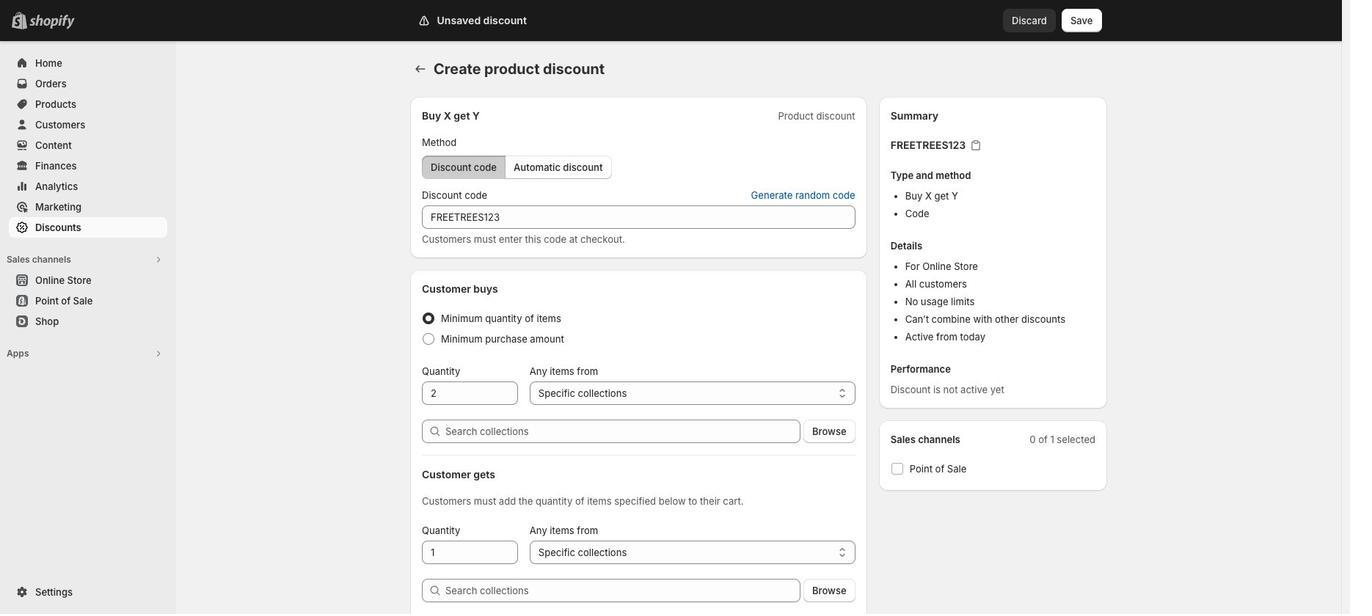 Task type: describe. For each thing, give the bounding box(es) containing it.
shopify image
[[29, 15, 75, 29]]



Task type: locate. For each thing, give the bounding box(es) containing it.
None text field
[[422, 206, 856, 229], [422, 382, 518, 405], [422, 541, 518, 564], [422, 206, 856, 229], [422, 382, 518, 405], [422, 541, 518, 564]]

Search collections text field
[[446, 420, 801, 443]]

Search collections text field
[[446, 579, 801, 603]]



Task type: vqa. For each thing, say whether or not it's contained in the screenshot.
the "Explore pixel apps" link to the top
no



